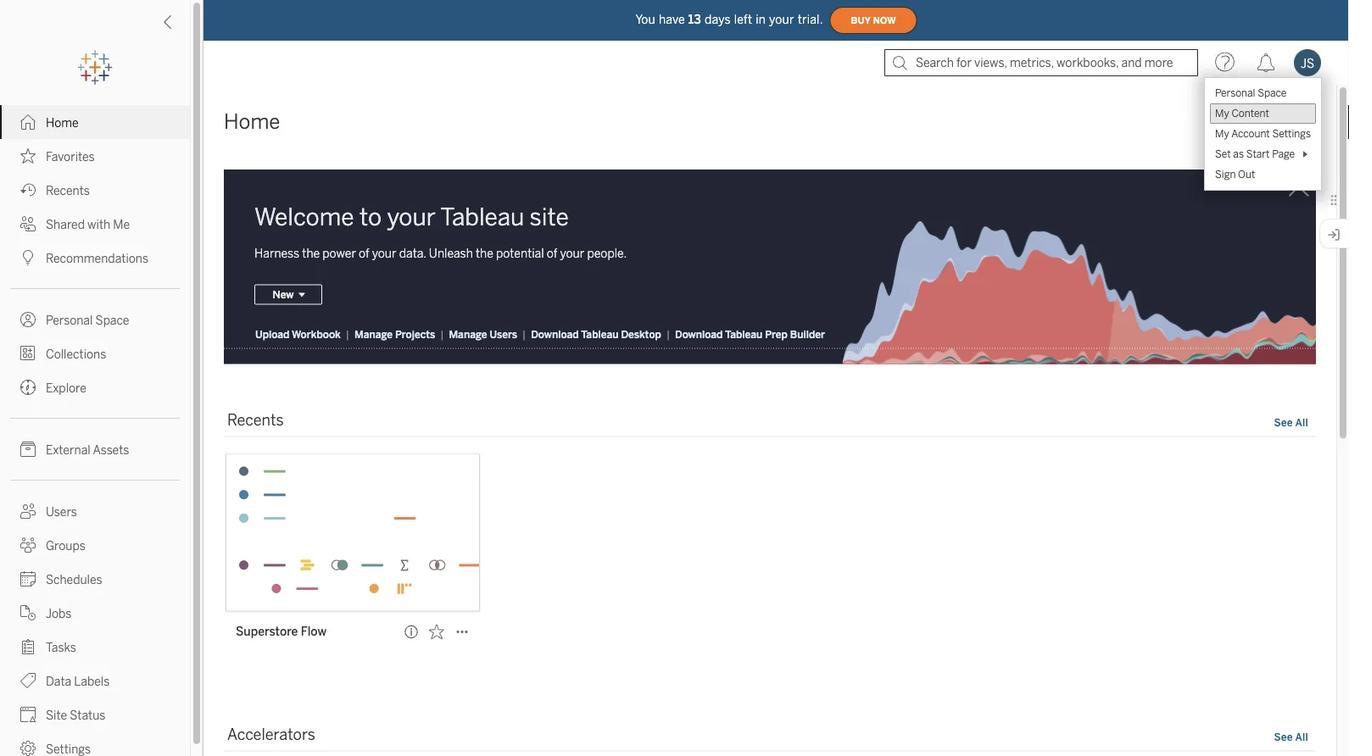 Task type: vqa. For each thing, say whether or not it's contained in the screenshot.
bottom My
yes



Task type: describe. For each thing, give the bounding box(es) containing it.
personal for personal space
[[46, 313, 93, 327]]

2 download from the left
[[675, 328, 723, 340]]

your left data.
[[372, 246, 397, 260]]

recents inside recents link
[[46, 184, 90, 198]]

your up data.
[[387, 203, 436, 231]]

set as start page
[[1216, 148, 1295, 160]]

superstore flow
[[236, 625, 327, 639]]

2 of from the left
[[547, 246, 558, 260]]

see all link for recents
[[1274, 414, 1310, 432]]

prep
[[765, 328, 788, 340]]

buy
[[851, 15, 871, 26]]

favorites link
[[0, 139, 190, 173]]

1 horizontal spatial users
[[490, 328, 517, 340]]

menu containing personal space
[[1205, 78, 1322, 190]]

you have 13 days left in your trial.
[[636, 13, 823, 27]]

your left the people.
[[560, 246, 585, 260]]

1 the from the left
[[302, 246, 320, 260]]

data labels link
[[0, 664, 190, 698]]

status
[[70, 709, 106, 723]]

recommendations link
[[0, 241, 190, 275]]

collections link
[[0, 337, 190, 371]]

1 of from the left
[[359, 246, 370, 260]]

schedules
[[46, 573, 102, 587]]

out
[[1239, 168, 1256, 181]]

2 the from the left
[[476, 246, 494, 260]]

upload workbook button
[[254, 327, 342, 341]]

site
[[530, 203, 569, 231]]

shared with me link
[[0, 207, 190, 241]]

potential
[[496, 246, 544, 260]]

2 my from the top
[[1216, 128, 1230, 140]]

explore link
[[0, 371, 190, 405]]

all for recents
[[1296, 416, 1309, 429]]

2 | from the left
[[440, 328, 444, 340]]

1 | from the left
[[346, 328, 349, 340]]

power
[[323, 246, 356, 260]]

personal for personal space my content my account settings
[[1216, 87, 1256, 99]]

4 | from the left
[[667, 328, 670, 340]]

collections
[[46, 347, 106, 361]]

explore
[[46, 381, 86, 395]]

workbook
[[292, 328, 341, 340]]

labels
[[74, 675, 110, 689]]

tasks link
[[0, 630, 190, 664]]

navigation panel element
[[0, 51, 190, 757]]

shared
[[46, 218, 85, 232]]

accelerators
[[227, 726, 315, 744]]

download tableau desktop link
[[530, 327, 662, 341]]

external assets link
[[0, 433, 190, 467]]

new button
[[254, 285, 322, 305]]

site status
[[46, 709, 106, 723]]

see all for accelerators
[[1275, 731, 1309, 743]]

set
[[1216, 148, 1231, 160]]

welcome to your tableau site
[[254, 203, 569, 231]]

your right in
[[769, 13, 795, 27]]

personal space my content my account settings
[[1216, 87, 1311, 140]]

site
[[46, 709, 67, 723]]

data labels
[[46, 675, 110, 689]]

start
[[1247, 148, 1270, 160]]

harness
[[254, 246, 300, 260]]

page
[[1273, 148, 1295, 160]]

in
[[756, 13, 766, 27]]

now
[[873, 15, 896, 26]]

as
[[1234, 148, 1244, 160]]

2 horizontal spatial tableau
[[725, 328, 763, 340]]

download tableau prep builder link
[[674, 327, 826, 341]]

trial.
[[798, 13, 823, 27]]

people.
[[587, 246, 627, 260]]

users inside users link
[[46, 505, 77, 519]]

personal space
[[46, 313, 129, 327]]

1 horizontal spatial home
[[224, 110, 280, 134]]



Task type: locate. For each thing, give the bounding box(es) containing it.
buy now button
[[830, 7, 917, 34]]

recommendations
[[46, 252, 149, 266]]

with
[[87, 218, 110, 232]]

users up groups
[[46, 505, 77, 519]]

days
[[705, 13, 731, 27]]

you
[[636, 13, 656, 27]]

users link
[[0, 495, 190, 528]]

new
[[273, 289, 294, 301]]

0 horizontal spatial manage
[[355, 328, 393, 340]]

menu
[[1205, 78, 1322, 190]]

see for recents
[[1275, 416, 1293, 429]]

0 horizontal spatial of
[[359, 246, 370, 260]]

Search for views, metrics, workbooks, and more text field
[[885, 49, 1199, 76]]

personal up collections
[[46, 313, 93, 327]]

assets
[[93, 443, 129, 457]]

favorites
[[46, 150, 95, 164]]

upload workbook | manage projects | manage users | download tableau desktop | download tableau prep builder
[[255, 328, 825, 340]]

site status link
[[0, 698, 190, 732]]

personal inside the personal space my content my account settings
[[1216, 87, 1256, 99]]

1 vertical spatial see
[[1275, 731, 1293, 743]]

buy now
[[851, 15, 896, 26]]

| right projects
[[440, 328, 444, 340]]

1 vertical spatial see all link
[[1274, 729, 1310, 747]]

harness the power of your data. unleash the potential of your people.
[[254, 246, 627, 260]]

builder
[[790, 328, 825, 340]]

0 vertical spatial space
[[1258, 87, 1287, 99]]

0 horizontal spatial home
[[46, 116, 79, 130]]

13
[[689, 13, 701, 27]]

jobs
[[46, 607, 72, 621]]

the left power
[[302, 246, 320, 260]]

manage
[[355, 328, 393, 340], [449, 328, 487, 340]]

recents link
[[0, 173, 190, 207]]

tableau left prep at the right top of page
[[725, 328, 763, 340]]

1 vertical spatial see all
[[1275, 731, 1309, 743]]

my left content at the right of page
[[1216, 107, 1230, 120]]

3 | from the left
[[523, 328, 526, 340]]

the
[[302, 246, 320, 260], [476, 246, 494, 260]]

1 horizontal spatial space
[[1258, 87, 1287, 99]]

all
[[1296, 416, 1309, 429], [1296, 731, 1309, 743]]

0 horizontal spatial the
[[302, 246, 320, 260]]

| right workbook
[[346, 328, 349, 340]]

space for personal space
[[95, 313, 129, 327]]

| right desktop
[[667, 328, 670, 340]]

flow
[[301, 625, 327, 639]]

manage left projects
[[355, 328, 393, 340]]

main navigation. press the up and down arrow keys to access links. element
[[0, 105, 190, 757]]

home link
[[0, 105, 190, 139]]

space inside the personal space my content my account settings
[[1258, 87, 1287, 99]]

0 vertical spatial recents
[[46, 184, 90, 198]]

sign out
[[1216, 168, 1256, 181]]

2 see from the top
[[1275, 731, 1293, 743]]

1 see from the top
[[1275, 416, 1293, 429]]

personal
[[1216, 87, 1256, 99], [46, 313, 93, 327]]

1 horizontal spatial tableau
[[581, 328, 619, 340]]

1 download from the left
[[531, 328, 579, 340]]

groups link
[[0, 528, 190, 562]]

manage right projects
[[449, 328, 487, 340]]

unleash
[[429, 246, 473, 260]]

tableau up unleash
[[441, 203, 524, 231]]

0 vertical spatial users
[[490, 328, 517, 340]]

space inside the main navigation. press the up and down arrow keys to access links. element
[[95, 313, 129, 327]]

tasks
[[46, 641, 76, 655]]

personal inside the main navigation. press the up and down arrow keys to access links. element
[[46, 313, 93, 327]]

1 horizontal spatial of
[[547, 246, 558, 260]]

0 vertical spatial see
[[1275, 416, 1293, 429]]

1 manage from the left
[[355, 328, 393, 340]]

have
[[659, 13, 685, 27]]

data
[[46, 675, 71, 689]]

recents
[[46, 184, 90, 198], [227, 411, 284, 430]]

1 vertical spatial personal
[[46, 313, 93, 327]]

1 horizontal spatial personal
[[1216, 87, 1256, 99]]

0 horizontal spatial recents
[[46, 184, 90, 198]]

data.
[[399, 246, 426, 260]]

external assets
[[46, 443, 129, 457]]

account
[[1232, 128, 1270, 140]]

content
[[1232, 107, 1270, 120]]

of right power
[[359, 246, 370, 260]]

2 all from the top
[[1296, 731, 1309, 743]]

your
[[769, 13, 795, 27], [387, 203, 436, 231], [372, 246, 397, 260], [560, 246, 585, 260]]

my
[[1216, 107, 1230, 120], [1216, 128, 1230, 140]]

home
[[224, 110, 280, 134], [46, 116, 79, 130]]

1 horizontal spatial the
[[476, 246, 494, 260]]

personal space link
[[0, 303, 190, 337]]

1 horizontal spatial download
[[675, 328, 723, 340]]

sign
[[1216, 168, 1236, 181]]

desktop
[[621, 328, 662, 340]]

2 see all from the top
[[1275, 731, 1309, 743]]

0 horizontal spatial space
[[95, 313, 129, 327]]

0 horizontal spatial personal
[[46, 313, 93, 327]]

of right potential
[[547, 246, 558, 260]]

me
[[113, 218, 130, 232]]

welcome
[[254, 203, 354, 231]]

0 vertical spatial all
[[1296, 416, 1309, 429]]

1 see all from the top
[[1275, 416, 1309, 429]]

personal up content at the right of page
[[1216, 87, 1256, 99]]

1 see all link from the top
[[1274, 414, 1310, 432]]

0 vertical spatial see all link
[[1274, 414, 1310, 432]]

download right desktop
[[675, 328, 723, 340]]

tableau
[[441, 203, 524, 231], [581, 328, 619, 340], [725, 328, 763, 340]]

1 my from the top
[[1216, 107, 1230, 120]]

see for accelerators
[[1275, 731, 1293, 743]]

2 see all link from the top
[[1274, 729, 1310, 747]]

space for personal space my content my account settings
[[1258, 87, 1287, 99]]

download right manage users link
[[531, 328, 579, 340]]

manage projects link
[[354, 327, 436, 341]]

download
[[531, 328, 579, 340], [675, 328, 723, 340]]

|
[[346, 328, 349, 340], [440, 328, 444, 340], [523, 328, 526, 340], [667, 328, 670, 340]]

see
[[1275, 416, 1293, 429], [1275, 731, 1293, 743]]

to
[[360, 203, 382, 231]]

groups
[[46, 539, 85, 553]]

0 vertical spatial personal
[[1216, 87, 1256, 99]]

users
[[490, 328, 517, 340], [46, 505, 77, 519]]

my up set
[[1216, 128, 1230, 140]]

see all
[[1275, 416, 1309, 429], [1275, 731, 1309, 743]]

jobs link
[[0, 596, 190, 630]]

upload
[[255, 328, 290, 340]]

1 all from the top
[[1296, 416, 1309, 429]]

1 vertical spatial my
[[1216, 128, 1230, 140]]

all for accelerators
[[1296, 731, 1309, 743]]

space
[[1258, 87, 1287, 99], [95, 313, 129, 327]]

1 vertical spatial space
[[95, 313, 129, 327]]

schedules link
[[0, 562, 190, 596]]

users down potential
[[490, 328, 517, 340]]

see all link for accelerators
[[1274, 729, 1310, 747]]

0 horizontal spatial tableau
[[441, 203, 524, 231]]

space up "my content" menu item
[[1258, 87, 1287, 99]]

1 vertical spatial recents
[[227, 411, 284, 430]]

superstore
[[236, 625, 298, 639]]

1 horizontal spatial manage
[[449, 328, 487, 340]]

see all for recents
[[1275, 416, 1309, 429]]

manage users link
[[448, 327, 518, 341]]

0 horizontal spatial users
[[46, 505, 77, 519]]

home inside the main navigation. press the up and down arrow keys to access links. element
[[46, 116, 79, 130]]

0 horizontal spatial download
[[531, 328, 579, 340]]

shared with me
[[46, 218, 130, 232]]

left
[[734, 13, 753, 27]]

1 vertical spatial all
[[1296, 731, 1309, 743]]

0 vertical spatial my
[[1216, 107, 1230, 120]]

1 horizontal spatial recents
[[227, 411, 284, 430]]

2 manage from the left
[[449, 328, 487, 340]]

the right unleash
[[476, 246, 494, 260]]

see all link
[[1274, 414, 1310, 432], [1274, 729, 1310, 747]]

space up collections link
[[95, 313, 129, 327]]

projects
[[395, 328, 435, 340]]

0 vertical spatial see all
[[1275, 416, 1309, 429]]

settings
[[1273, 128, 1311, 140]]

1 vertical spatial users
[[46, 505, 77, 519]]

| right manage users link
[[523, 328, 526, 340]]

of
[[359, 246, 370, 260], [547, 246, 558, 260]]

my content menu item
[[1210, 103, 1317, 124]]

tableau left desktop
[[581, 328, 619, 340]]

external
[[46, 443, 90, 457]]



